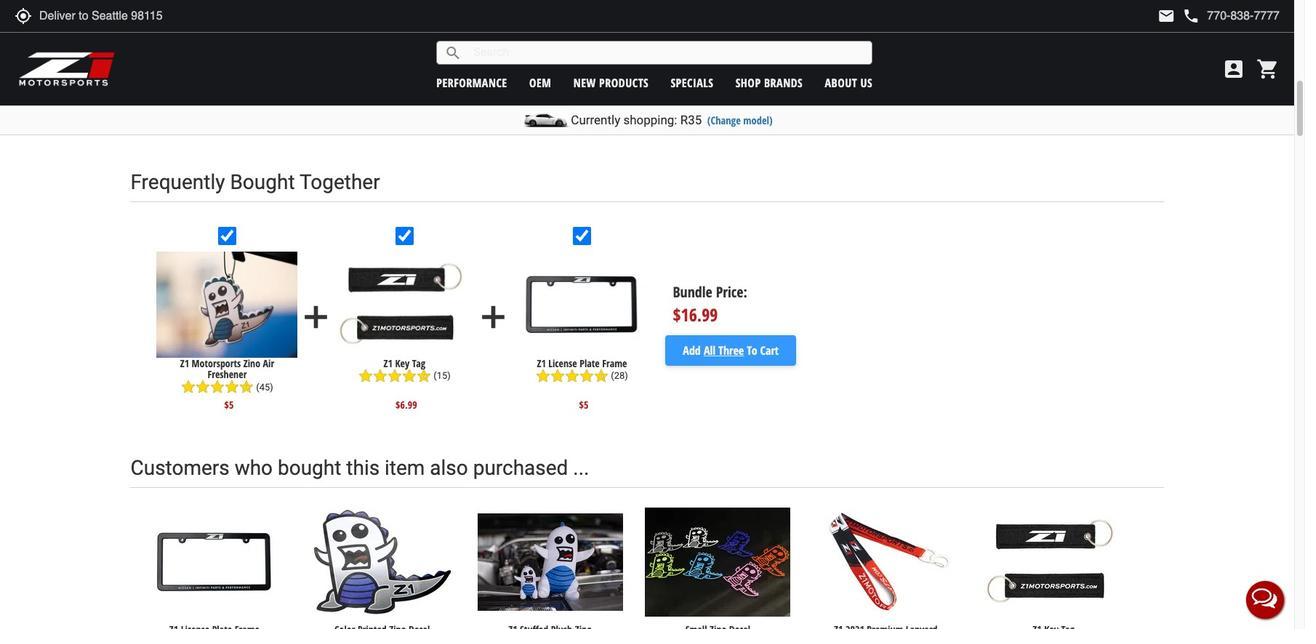 Task type: vqa. For each thing, say whether or not it's contained in the screenshot.
Z1 KEY TAG STAR STAR STAR STAR STAR_HALF (15)
yes



Task type: describe. For each thing, give the bounding box(es) containing it.
purchased
[[473, 456, 568, 480]]

currently
[[571, 113, 621, 127]]

brands
[[764, 75, 803, 91]]

$6.99
[[396, 398, 417, 412]]

Search search field
[[462, 42, 872, 64]]

performance link
[[437, 75, 507, 91]]

together
[[300, 170, 380, 194]]

z1 motorsports zino air freshener star star star star star_half (45) $5
[[180, 356, 274, 412]]

(change
[[708, 113, 741, 127]]

phone link
[[1183, 7, 1280, 25]]

to
[[747, 342, 758, 358]]

(28)
[[611, 371, 628, 381]]

mail link
[[1158, 7, 1176, 25]]

1 add from the left
[[298, 299, 334, 335]]

about us
[[825, 75, 873, 91]]

search
[[445, 44, 462, 61]]

mail
[[1158, 7, 1176, 25]]

_dsc7739.jpg image
[[485, 0, 1026, 112]]

price:
[[716, 282, 748, 302]]

all
[[704, 342, 716, 358]]

specials link
[[671, 75, 714, 91]]

tag
[[412, 356, 426, 370]]

$5 inside z1 motorsports zino air freshener star star star star star_half (45) $5
[[224, 398, 234, 412]]

shopping_cart link
[[1253, 57, 1280, 81]]

new products link
[[574, 75, 649, 91]]

air
[[263, 356, 274, 370]]

(15)
[[434, 371, 451, 381]]

cart
[[760, 342, 779, 358]]

item
[[385, 456, 425, 480]]

$16.99
[[673, 303, 718, 327]]

currently shopping: r35 (change model)
[[571, 113, 773, 127]]

z1 motorsports logo image
[[18, 51, 116, 87]]

plate
[[580, 356, 600, 370]]

this
[[346, 456, 380, 480]]

us
[[861, 75, 873, 91]]

frame
[[602, 356, 627, 370]]

three
[[719, 342, 744, 358]]

shopping:
[[624, 113, 678, 127]]

account_box
[[1223, 57, 1246, 81]]

(45)
[[256, 382, 273, 393]]

bought
[[278, 456, 341, 480]]

specials
[[671, 75, 714, 91]]

about
[[825, 75, 858, 91]]

...
[[573, 456, 589, 480]]

z1 license plate frame star star star star star_half (28)
[[536, 356, 628, 383]]



Task type: locate. For each thing, give the bounding box(es) containing it.
1 horizontal spatial $5
[[579, 398, 589, 412]]

customers
[[131, 456, 230, 480]]

motorsports
[[192, 356, 241, 370]]

2 z1 from the left
[[384, 356, 393, 370]]

z1 inside z1 motorsports zino air freshener star star star star star_half (45) $5
[[180, 356, 189, 370]]

$5 down the z1 license plate frame star star star star star_half (28)
[[579, 398, 589, 412]]

shop brands
[[736, 75, 803, 91]]

z1 inside z1 key tag star star star star star_half (15)
[[384, 356, 393, 370]]

freshener
[[208, 367, 247, 381]]

bundle
[[673, 282, 713, 302]]

about us link
[[825, 75, 873, 91]]

2 add from the left
[[475, 299, 512, 335]]

0 horizontal spatial z1
[[180, 356, 189, 370]]

shop
[[736, 75, 761, 91]]

0 horizontal spatial $5
[[224, 398, 234, 412]]

star_half left (45)
[[239, 380, 254, 394]]

3 z1 from the left
[[537, 356, 546, 370]]

star_half inside the z1 license plate frame star star star star star_half (28)
[[594, 369, 609, 383]]

$5
[[224, 398, 234, 412], [579, 398, 589, 412]]

performance
[[437, 75, 507, 91]]

None checkbox
[[396, 227, 414, 245]]

bundle price: $16.99
[[673, 282, 748, 327]]

z1 inside the z1 license plate frame star star star star star_half (28)
[[537, 356, 546, 370]]

0 horizontal spatial star_half
[[239, 380, 254, 394]]

z1 key tag star star star star star_half (15)
[[359, 356, 451, 383]]

z1 left key
[[384, 356, 393, 370]]

2 horizontal spatial star_half
[[594, 369, 609, 383]]

customers who bought this item also purchased ...
[[131, 456, 589, 480]]

1 horizontal spatial add
[[475, 299, 512, 335]]

add
[[683, 342, 701, 358]]

products
[[599, 75, 649, 91]]

star_half inside z1 motorsports zino air freshener star star star star star_half (45) $5
[[239, 380, 254, 394]]

phone
[[1183, 7, 1200, 25]]

who
[[235, 456, 273, 480]]

z1 left motorsports
[[180, 356, 189, 370]]

frequently
[[131, 170, 225, 194]]

zino
[[243, 356, 260, 370]]

star
[[359, 369, 373, 383], [373, 369, 388, 383], [388, 369, 402, 383], [402, 369, 417, 383], [536, 369, 551, 383], [551, 369, 565, 383], [565, 369, 580, 383], [580, 369, 594, 383], [181, 380, 196, 394], [196, 380, 210, 394], [210, 380, 225, 394], [225, 380, 239, 394]]

(change model) link
[[708, 113, 773, 127]]

key
[[395, 356, 410, 370]]

bought
[[230, 170, 295, 194]]

z1 for star_half
[[537, 356, 546, 370]]

star_half inside z1 key tag star star star star star_half (15)
[[417, 369, 431, 383]]

my_location
[[15, 7, 32, 25]]

star_half left (15)
[[417, 369, 431, 383]]

also
[[430, 456, 468, 480]]

new products
[[574, 75, 649, 91]]

oem link
[[529, 75, 552, 91]]

new
[[574, 75, 596, 91]]

1 horizontal spatial star_half
[[417, 369, 431, 383]]

2 $5 from the left
[[579, 398, 589, 412]]

model)
[[744, 113, 773, 127]]

z1 for (15)
[[384, 356, 393, 370]]

account_box link
[[1219, 57, 1250, 81]]

r35
[[681, 113, 702, 127]]

mail phone
[[1158, 7, 1200, 25]]

1 horizontal spatial z1
[[384, 356, 393, 370]]

oem
[[529, 75, 552, 91]]

add all three to cart
[[683, 342, 779, 358]]

2 horizontal spatial z1
[[537, 356, 546, 370]]

z1
[[180, 356, 189, 370], [384, 356, 393, 370], [537, 356, 546, 370]]

license
[[549, 356, 577, 370]]

z1 for star
[[180, 356, 189, 370]]

z1 left license
[[537, 356, 546, 370]]

1 $5 from the left
[[224, 398, 234, 412]]

star_half left (28)
[[594, 369, 609, 383]]

None checkbox
[[218, 227, 236, 245], [573, 227, 591, 245], [218, 227, 236, 245], [573, 227, 591, 245]]

add
[[298, 299, 334, 335], [475, 299, 512, 335]]

$5 down freshener
[[224, 398, 234, 412]]

shop brands link
[[736, 75, 803, 91]]

star_half
[[417, 369, 431, 383], [594, 369, 609, 383], [239, 380, 254, 394]]

frequently bought together
[[131, 170, 380, 194]]

0 horizontal spatial add
[[298, 299, 334, 335]]

1 z1 from the left
[[180, 356, 189, 370]]

shopping_cart
[[1257, 57, 1280, 81]]



